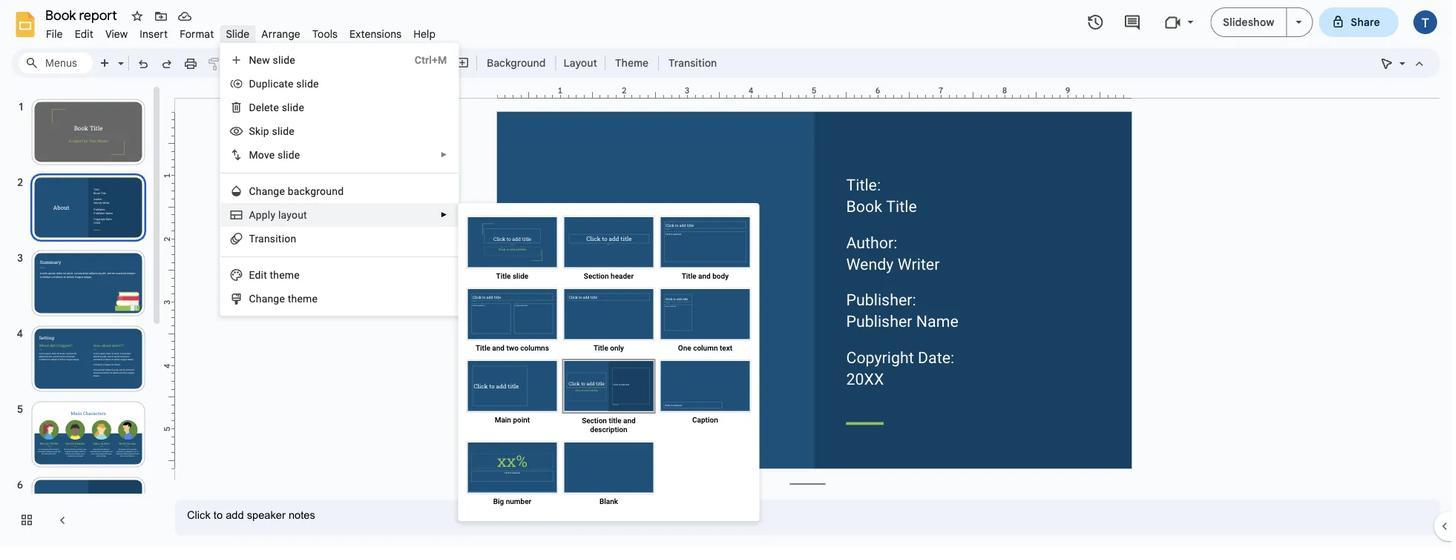 Task type: describe. For each thing, give the bounding box(es) containing it.
► for a pply layout
[[440, 211, 448, 219]]

tools menu item
[[306, 25, 344, 43]]

title slide
[[496, 272, 529, 281]]

lete
[[262, 101, 279, 114]]

s
[[249, 125, 255, 137]]

transition r element
[[249, 233, 301, 245]]

2 horizontal spatial e
[[294, 269, 300, 281]]

view menu item
[[99, 25, 134, 43]]

share button
[[1319, 7, 1399, 37]]

row containing title and two columns
[[464, 286, 754, 358]]

header
[[611, 272, 634, 281]]

two
[[506, 344, 519, 353]]

big number
[[493, 497, 531, 506]]

help
[[414, 27, 436, 40]]

layout
[[278, 209, 307, 221]]

mo v e slide
[[249, 149, 300, 161]]

change t heme
[[249, 293, 318, 305]]

menu bar banner
[[0, 0, 1452, 548]]

1 horizontal spatial e
[[269, 149, 275, 161]]

blank
[[600, 497, 618, 506]]

Star checkbox
[[127, 6, 148, 27]]

0 horizontal spatial e
[[256, 101, 262, 114]]

t r ansition
[[249, 233, 296, 245]]

navigation inside application
[[0, 84, 163, 548]]

title for title only
[[594, 344, 608, 353]]

slide right v
[[278, 149, 300, 161]]

main point
[[495, 416, 530, 425]]

► for e slide
[[440, 151, 448, 159]]

edit the m e
[[249, 269, 300, 281]]

slide
[[226, 27, 250, 40]]

main
[[495, 416, 511, 425]]

description
[[590, 425, 627, 434]]

number
[[506, 497, 531, 506]]

ctrl+m element
[[397, 53, 447, 68]]

n ew slide
[[249, 54, 295, 66]]

row containing main point
[[464, 358, 754, 439]]

d uplicate slide
[[249, 78, 319, 90]]

big
[[493, 497, 504, 506]]

live pointer settings image
[[1396, 53, 1406, 59]]

one
[[678, 344, 691, 353]]

edit for edit the m e
[[249, 269, 267, 281]]

section header
[[584, 272, 634, 281]]

new slide n element
[[249, 54, 300, 66]]

and for body
[[698, 272, 711, 281]]

delete slide e element
[[249, 101, 309, 114]]

mode and view toolbar
[[1375, 48, 1432, 78]]

point
[[513, 416, 530, 425]]

section for section title and description
[[582, 416, 607, 425]]

extensions menu item
[[344, 25, 408, 43]]

columns
[[521, 344, 549, 353]]

change theme t element
[[249, 293, 322, 305]]

layout
[[564, 56, 597, 69]]

t
[[288, 293, 291, 305]]

only
[[610, 344, 624, 353]]

layout button
[[559, 52, 602, 74]]

edit theme m element
[[249, 269, 304, 281]]

section for section header
[[584, 272, 609, 281]]

change b ackground
[[249, 185, 344, 197]]

arrange menu item
[[256, 25, 306, 43]]

format menu item
[[174, 25, 220, 43]]

background button
[[480, 52, 552, 74]]

presentation options image
[[1296, 21, 1302, 24]]

menu bar inside menu bar banner
[[40, 19, 442, 44]]

and for two
[[492, 344, 505, 353]]

change background b element
[[249, 185, 348, 197]]

edit menu item
[[69, 25, 99, 43]]

menu inside application
[[220, 43, 459, 316]]

insert menu item
[[134, 25, 174, 43]]

main toolbar
[[92, 52, 724, 74]]

application containing slideshow
[[0, 0, 1452, 548]]

file
[[46, 27, 63, 40]]

share
[[1351, 16, 1380, 29]]

ackground
[[294, 185, 344, 197]]

r
[[255, 233, 258, 245]]

v
[[264, 149, 269, 161]]

row containing big number
[[464, 439, 754, 511]]

slideshow button
[[1211, 7, 1287, 37]]



Task type: vqa. For each thing, say whether or not it's contained in the screenshot.


Task type: locate. For each thing, give the bounding box(es) containing it.
1 d from the top
[[249, 78, 256, 90]]

title and two columns
[[476, 344, 549, 353]]

pply
[[256, 209, 276, 221]]

slide menu item
[[220, 25, 256, 43]]

menu bar containing file
[[40, 19, 442, 44]]

title left body
[[682, 272, 697, 281]]

s kip slide
[[249, 125, 295, 137]]

change left t
[[249, 293, 285, 305]]

caption
[[692, 416, 718, 425]]

a
[[249, 209, 256, 221]]

menu
[[220, 43, 459, 316]]

2 vertical spatial and
[[623, 416, 636, 425]]

view
[[105, 27, 128, 40]]

the
[[270, 269, 285, 281]]

section title and description
[[582, 416, 636, 434]]

uplicate
[[256, 78, 294, 90]]

n
[[249, 54, 256, 66]]

title up title and two columns
[[496, 272, 511, 281]]

e right the
[[294, 269, 300, 281]]

and
[[698, 272, 711, 281], [492, 344, 505, 353], [623, 416, 636, 425]]

e up kip
[[256, 101, 262, 114]]

1 vertical spatial edit
[[249, 269, 267, 281]]

transition
[[669, 56, 717, 69]]

change for change b ackground
[[249, 185, 285, 197]]

0 vertical spatial and
[[698, 272, 711, 281]]

edit
[[75, 27, 93, 40], [249, 269, 267, 281]]

apply layout a element
[[249, 209, 312, 221]]

2 vertical spatial e
[[294, 269, 300, 281]]

title
[[496, 272, 511, 281], [682, 272, 697, 281], [476, 344, 490, 353], [594, 344, 608, 353]]

Rename text field
[[40, 6, 125, 24]]

b
[[288, 185, 294, 197]]

slide right uplicate
[[296, 78, 319, 90]]

new slide with layout image
[[114, 53, 124, 59]]

and left two
[[492, 344, 505, 353]]

slide right lete
[[282, 101, 304, 114]]

format
[[180, 27, 214, 40]]

2 d from the top
[[249, 101, 256, 114]]

edit down rename text box
[[75, 27, 93, 40]]

1 horizontal spatial and
[[623, 416, 636, 425]]

2 ► from the top
[[440, 211, 448, 219]]

0 vertical spatial d
[[249, 78, 256, 90]]

navigation
[[0, 84, 163, 548]]

1 vertical spatial section
[[582, 416, 607, 425]]

0 vertical spatial edit
[[75, 27, 93, 40]]

and left body
[[698, 272, 711, 281]]

t
[[249, 233, 255, 245]]

e right mo
[[269, 149, 275, 161]]

cell
[[657, 439, 754, 511]]

1 vertical spatial and
[[492, 344, 505, 353]]

change for change t heme
[[249, 293, 285, 305]]

0 vertical spatial section
[[584, 272, 609, 281]]

arrange
[[262, 27, 300, 40]]

0 vertical spatial e
[[256, 101, 262, 114]]

help menu item
[[408, 25, 442, 43]]

title left two
[[476, 344, 490, 353]]

d for e
[[249, 101, 256, 114]]

text
[[720, 344, 732, 353]]

insert
[[140, 27, 168, 40]]

column
[[693, 344, 718, 353]]

and inside the section title and description
[[623, 416, 636, 425]]

duplicate slide d element
[[249, 78, 323, 90]]

theme
[[615, 56, 649, 69]]

ctrl+m
[[415, 54, 447, 66]]

ew
[[256, 54, 270, 66]]

title for title and two columns
[[476, 344, 490, 353]]

4 row from the top
[[464, 439, 754, 511]]

slide inside row
[[513, 272, 529, 281]]

title only
[[594, 344, 624, 353]]

0 horizontal spatial and
[[492, 344, 505, 353]]

3 row from the top
[[464, 358, 754, 439]]

slide right ew
[[273, 54, 295, 66]]

slide up two
[[513, 272, 529, 281]]

title and body
[[682, 272, 729, 281]]

►
[[440, 151, 448, 159], [440, 211, 448, 219]]

a pply layout
[[249, 209, 307, 221]]

application
[[0, 0, 1452, 548]]

theme button
[[609, 52, 655, 74]]

section left title
[[582, 416, 607, 425]]

title
[[609, 416, 622, 425]]

transition button
[[662, 52, 724, 74]]

1 vertical spatial d
[[249, 101, 256, 114]]

body
[[713, 272, 729, 281]]

d down the n
[[249, 78, 256, 90]]

1 horizontal spatial edit
[[249, 269, 267, 281]]

section inside the section title and description
[[582, 416, 607, 425]]

row containing title slide
[[464, 214, 754, 286]]

Menus field
[[19, 53, 93, 73]]

2 horizontal spatial and
[[698, 272, 711, 281]]

d for uplicate
[[249, 78, 256, 90]]

1 ► from the top
[[440, 151, 448, 159]]

0 horizontal spatial edit
[[75, 27, 93, 40]]

menu containing n
[[220, 43, 459, 316]]

1 vertical spatial change
[[249, 293, 285, 305]]

menu bar
[[40, 19, 442, 44]]

mo
[[249, 149, 264, 161]]

row
[[464, 214, 754, 286], [464, 286, 754, 358], [464, 358, 754, 439], [464, 439, 754, 511]]

edit for edit
[[75, 27, 93, 40]]

d left lete
[[249, 101, 256, 114]]

0 vertical spatial ►
[[440, 151, 448, 159]]

title for title and body
[[682, 272, 697, 281]]

file menu item
[[40, 25, 69, 43]]

title left only
[[594, 344, 608, 353]]

ansition
[[258, 233, 296, 245]]

d e lete slide
[[249, 101, 304, 114]]

cell inside application
[[657, 439, 754, 511]]

1 vertical spatial ►
[[440, 211, 448, 219]]

heme
[[291, 293, 318, 305]]

2 row from the top
[[464, 286, 754, 358]]

move slide v element
[[249, 149, 305, 161]]

section left header
[[584, 272, 609, 281]]

kip
[[255, 125, 269, 137]]

change
[[249, 185, 285, 197], [249, 293, 285, 305]]

change left b
[[249, 185, 285, 197]]

skip slide s element
[[249, 125, 299, 137]]

slideshow
[[1223, 16, 1275, 29]]

section
[[584, 272, 609, 281], [582, 416, 607, 425]]

0 vertical spatial change
[[249, 185, 285, 197]]

extensions
[[350, 27, 402, 40]]

edit left the
[[249, 269, 267, 281]]

m
[[285, 269, 294, 281]]

slide
[[273, 54, 295, 66], [296, 78, 319, 90], [282, 101, 304, 114], [272, 125, 295, 137], [278, 149, 300, 161], [513, 272, 529, 281]]

1 vertical spatial e
[[269, 149, 275, 161]]

background
[[487, 56, 546, 69]]

e
[[256, 101, 262, 114], [269, 149, 275, 161], [294, 269, 300, 281]]

slide right kip
[[272, 125, 295, 137]]

d
[[249, 78, 256, 90], [249, 101, 256, 114]]

edit inside menu item
[[75, 27, 93, 40]]

and right title
[[623, 416, 636, 425]]

2 change from the top
[[249, 293, 285, 305]]

one column text
[[678, 344, 732, 353]]

tools
[[312, 27, 338, 40]]

1 row from the top
[[464, 214, 754, 286]]

1 change from the top
[[249, 185, 285, 197]]

title for title slide
[[496, 272, 511, 281]]



